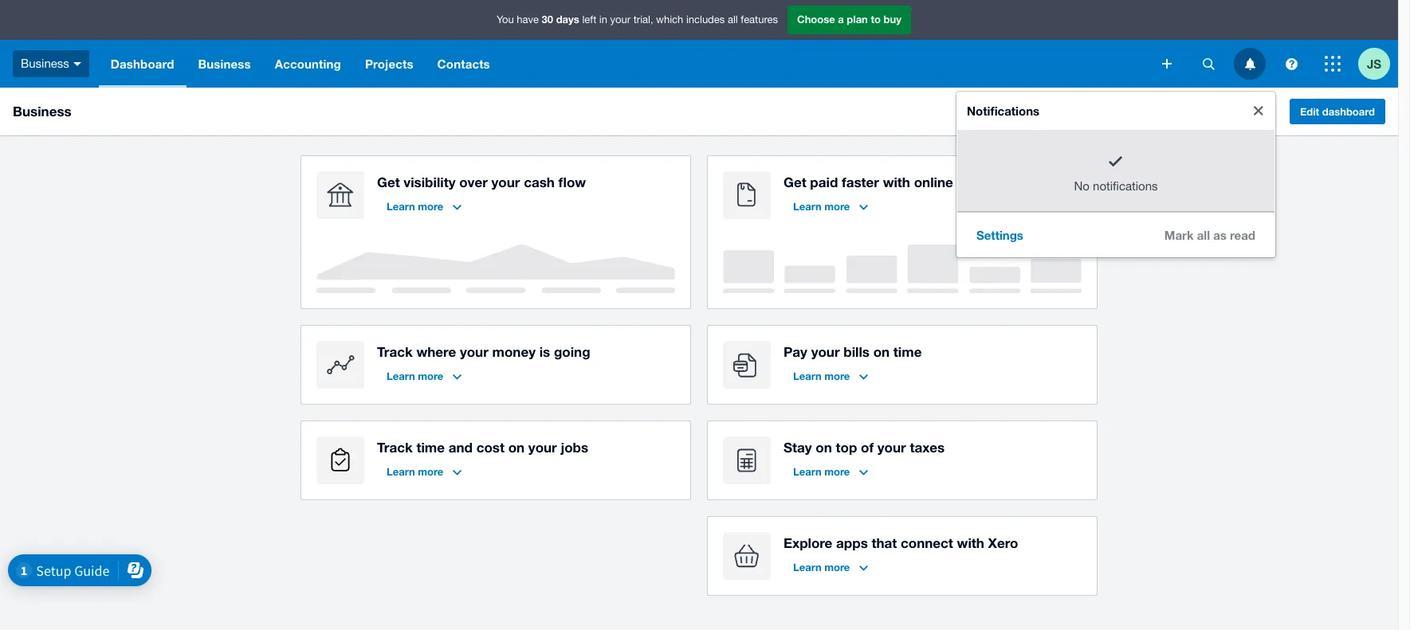 Task type: locate. For each thing, give the bounding box(es) containing it.
learn more button for on
[[784, 459, 878, 485]]

learn more button down where
[[377, 363, 471, 389]]

all left as
[[1197, 228, 1210, 242]]

svg image left js
[[1325, 56, 1341, 72]]

learn down pay in the right bottom of the page
[[793, 370, 822, 383]]

svg image
[[1202, 58, 1214, 70], [1245, 58, 1255, 70], [1162, 59, 1172, 69]]

invoices preview bar graph image
[[723, 245, 1082, 293]]

learn more
[[387, 200, 443, 213], [793, 200, 850, 213], [387, 370, 443, 383], [793, 370, 850, 383], [387, 466, 443, 478], [793, 466, 850, 478], [793, 561, 850, 574]]

learn more down track time and cost on your jobs
[[387, 466, 443, 478]]

get visibility over your cash flow
[[377, 174, 586, 191]]

navigation containing dashboard
[[99, 40, 1151, 88]]

learn for paid
[[793, 200, 822, 213]]

have
[[517, 14, 539, 26]]

on left top
[[816, 439, 832, 456]]

1 get from the left
[[377, 174, 400, 191]]

learn more button down pay your bills on time
[[784, 363, 878, 389]]

learn down the "explore" on the right of the page
[[793, 561, 822, 574]]

0 vertical spatial time
[[893, 344, 922, 360]]

trial,
[[633, 14, 653, 26]]

on right cost on the left of the page
[[508, 439, 525, 456]]

explore
[[784, 535, 832, 552]]

more
[[418, 200, 443, 213], [824, 200, 850, 213], [418, 370, 443, 383], [824, 370, 850, 383], [418, 466, 443, 478], [824, 466, 850, 478], [824, 561, 850, 574]]

navigation
[[99, 40, 1151, 88]]

learn more button
[[377, 194, 471, 219], [784, 194, 878, 219], [377, 363, 471, 389], [784, 363, 878, 389], [377, 459, 471, 485], [784, 459, 878, 485], [784, 555, 878, 580]]

learn more down the "explore" on the right of the page
[[793, 561, 850, 574]]

learn
[[387, 200, 415, 213], [793, 200, 822, 213], [387, 370, 415, 383], [793, 370, 822, 383], [387, 466, 415, 478], [793, 466, 822, 478], [793, 561, 822, 574]]

learn more for where
[[387, 370, 443, 383]]

0 vertical spatial all
[[728, 14, 738, 26]]

1 horizontal spatial svg image
[[1285, 58, 1297, 70]]

contacts
[[437, 57, 490, 71]]

banking icon image
[[316, 171, 364, 219]]

all inside button
[[1197, 228, 1210, 242]]

more down paid
[[824, 200, 850, 213]]

more for time
[[418, 466, 443, 478]]

1 horizontal spatial all
[[1197, 228, 1210, 242]]

learn more for your
[[793, 370, 850, 383]]

group inside banner
[[957, 92, 1275, 257]]

your right over
[[491, 174, 520, 191]]

1 vertical spatial time
[[416, 439, 445, 456]]

more down pay your bills on time
[[824, 370, 850, 383]]

paid
[[810, 174, 838, 191]]

more for paid
[[824, 200, 850, 213]]

learn more button for paid
[[784, 194, 878, 219]]

your right of
[[877, 439, 906, 456]]

edit
[[1300, 105, 1319, 118]]

learn more button down paid
[[784, 194, 878, 219]]

with left xero
[[957, 535, 984, 552]]

learn more down pay in the right bottom of the page
[[793, 370, 850, 383]]

no
[[1074, 179, 1090, 193]]

1 track from the top
[[377, 344, 413, 360]]

learn more button for time
[[377, 459, 471, 485]]

banking preview line graph image
[[316, 245, 675, 293]]

0 horizontal spatial svg image
[[73, 62, 81, 66]]

that
[[872, 535, 897, 552]]

business button
[[186, 40, 263, 88]]

2 horizontal spatial svg image
[[1325, 56, 1341, 72]]

jobs
[[561, 439, 588, 456]]

1 vertical spatial all
[[1197, 228, 1210, 242]]

left
[[582, 14, 596, 26]]

your
[[610, 14, 631, 26], [491, 174, 520, 191], [460, 344, 488, 360], [811, 344, 840, 360], [528, 439, 557, 456], [877, 439, 906, 456]]

learn more button down the "and"
[[377, 459, 471, 485]]

accounting
[[275, 57, 341, 71]]

learn down stay
[[793, 466, 822, 478]]

0 vertical spatial track
[[377, 344, 413, 360]]

0 vertical spatial with
[[883, 174, 910, 191]]

svg image left dashboard link
[[73, 62, 81, 66]]

which
[[656, 14, 683, 26]]

going
[[554, 344, 590, 360]]

dashboard
[[111, 57, 174, 71]]

learn more down stay
[[793, 466, 850, 478]]

time right the 'bills'
[[893, 344, 922, 360]]

2 get from the left
[[784, 174, 806, 191]]

pay
[[784, 344, 807, 360]]

in
[[599, 14, 607, 26]]

learn for your
[[793, 370, 822, 383]]

xero
[[988, 535, 1018, 552]]

2 horizontal spatial on
[[873, 344, 890, 360]]

more for your
[[824, 370, 850, 383]]

accounting button
[[263, 40, 353, 88]]

business inside popup button
[[21, 56, 69, 70]]

explore apps that connect with xero
[[784, 535, 1018, 552]]

on
[[873, 344, 890, 360], [508, 439, 525, 456], [816, 439, 832, 456]]

as
[[1213, 228, 1227, 242]]

more down visibility on the left top of the page
[[418, 200, 443, 213]]

1 vertical spatial track
[[377, 439, 413, 456]]

learn for apps
[[793, 561, 822, 574]]

svg image up edit dashboard button at right top
[[1285, 58, 1297, 70]]

track right projects icon
[[377, 439, 413, 456]]

learn more down visibility on the left top of the page
[[387, 200, 443, 213]]

1 horizontal spatial get
[[784, 174, 806, 191]]

learn down paid
[[793, 200, 822, 213]]

top
[[836, 439, 857, 456]]

your right in
[[610, 14, 631, 26]]

business inside dropdown button
[[198, 57, 251, 71]]

faster
[[842, 174, 879, 191]]

group
[[957, 92, 1275, 257]]

group containing notifications
[[957, 92, 1275, 257]]

1 vertical spatial with
[[957, 535, 984, 552]]

learn more button down visibility on the left top of the page
[[377, 194, 471, 219]]

get
[[377, 174, 400, 191], [784, 174, 806, 191]]

more down where
[[418, 370, 443, 383]]

0 horizontal spatial with
[[883, 174, 910, 191]]

learn more down where
[[387, 370, 443, 383]]

time left the "and"
[[416, 439, 445, 456]]

more for where
[[418, 370, 443, 383]]

with
[[883, 174, 910, 191], [957, 535, 984, 552]]

where
[[416, 344, 456, 360]]

more down track time and cost on your jobs
[[418, 466, 443, 478]]

online
[[914, 174, 953, 191]]

on right the 'bills'
[[873, 344, 890, 360]]

learn for visibility
[[387, 200, 415, 213]]

learn more down paid
[[793, 200, 850, 213]]

0 horizontal spatial all
[[728, 14, 738, 26]]

apps
[[836, 535, 868, 552]]

time
[[893, 344, 922, 360], [416, 439, 445, 456]]

30
[[542, 13, 553, 26]]

track for track where your money is going
[[377, 344, 413, 360]]

mark all as read button
[[1152, 219, 1268, 251]]

2 track from the top
[[377, 439, 413, 456]]

contacts button
[[425, 40, 502, 88]]

banner
[[0, 0, 1398, 257]]

learn more for paid
[[793, 200, 850, 213]]

taxes
[[910, 439, 945, 456]]

get left visibility on the left top of the page
[[377, 174, 400, 191]]

with right faster
[[883, 174, 910, 191]]

connect
[[901, 535, 953, 552]]

all left features
[[728, 14, 738, 26]]

cost
[[476, 439, 504, 456]]

learn more button down apps
[[784, 555, 878, 580]]

navigation inside banner
[[99, 40, 1151, 88]]

learn more for visibility
[[387, 200, 443, 213]]

get left paid
[[784, 174, 806, 191]]

get paid faster with online invoices
[[784, 174, 1010, 191]]

track
[[377, 344, 413, 360], [377, 439, 413, 456]]

more down top
[[824, 466, 850, 478]]

money
[[492, 344, 536, 360]]

more for on
[[824, 466, 850, 478]]

learn right track money icon
[[387, 370, 415, 383]]

cash
[[524, 174, 555, 191]]

mark
[[1164, 228, 1194, 242]]

stay on top of your taxes
[[784, 439, 945, 456]]

your right where
[[460, 344, 488, 360]]

1 horizontal spatial with
[[957, 535, 984, 552]]

learn right projects icon
[[387, 466, 415, 478]]

more for visibility
[[418, 200, 443, 213]]

all
[[728, 14, 738, 26], [1197, 228, 1210, 242]]

more down apps
[[824, 561, 850, 574]]

visibility
[[404, 174, 456, 191]]

svg image inside business popup button
[[73, 62, 81, 66]]

learn more button down top
[[784, 459, 878, 485]]

track time and cost on your jobs
[[377, 439, 588, 456]]

track left where
[[377, 344, 413, 360]]

svg image
[[1325, 56, 1341, 72], [1285, 58, 1297, 70], [73, 62, 81, 66]]

read
[[1230, 228, 1255, 242]]

0 horizontal spatial get
[[377, 174, 400, 191]]

business
[[21, 56, 69, 70], [198, 57, 251, 71], [13, 103, 71, 120]]

1 horizontal spatial on
[[816, 439, 832, 456]]

learn down visibility on the left top of the page
[[387, 200, 415, 213]]

projects
[[365, 57, 413, 71]]

choose a plan to buy
[[797, 13, 902, 26]]



Task type: vqa. For each thing, say whether or not it's contained in the screenshot.
the left Tax
no



Task type: describe. For each thing, give the bounding box(es) containing it.
learn for time
[[387, 466, 415, 478]]

you have 30 days left in your trial, which includes all features
[[497, 13, 778, 26]]

1 horizontal spatial time
[[893, 344, 922, 360]]

invoices icon image
[[723, 171, 771, 219]]

learn more button for where
[[377, 363, 471, 389]]

learn more button for your
[[784, 363, 878, 389]]

includes
[[686, 14, 725, 26]]

0 horizontal spatial time
[[416, 439, 445, 456]]

stay
[[784, 439, 812, 456]]

track for track time and cost on your jobs
[[377, 439, 413, 456]]

get for get visibility over your cash flow
[[377, 174, 400, 191]]

taxes icon image
[[723, 437, 771, 485]]

of
[[861, 439, 874, 456]]

and
[[449, 439, 473, 456]]

banner containing js
[[0, 0, 1398, 257]]

learn more for apps
[[793, 561, 850, 574]]

settings button
[[964, 219, 1036, 251]]

settings
[[976, 228, 1023, 242]]

add-ons icon image
[[723, 532, 771, 580]]

learn more for on
[[793, 466, 850, 478]]

all inside you have 30 days left in your trial, which includes all features
[[728, 14, 738, 26]]

no notifications
[[1074, 179, 1158, 193]]

buy
[[884, 13, 902, 26]]

notifications
[[1093, 179, 1158, 193]]

your right pay in the right bottom of the page
[[811, 344, 840, 360]]

bills icon image
[[723, 341, 771, 389]]

projects button
[[353, 40, 425, 88]]

0 horizontal spatial on
[[508, 439, 525, 456]]

your inside you have 30 days left in your trial, which includes all features
[[610, 14, 631, 26]]

1 horizontal spatial svg image
[[1202, 58, 1214, 70]]

your left jobs
[[528, 439, 557, 456]]

get for get paid faster with online invoices
[[784, 174, 806, 191]]

features
[[741, 14, 778, 26]]

flow
[[558, 174, 586, 191]]

to
[[871, 13, 881, 26]]

edit dashboard
[[1300, 105, 1375, 118]]

notifications
[[967, 104, 1039, 118]]

business button
[[0, 40, 99, 88]]

track where your money is going
[[377, 344, 590, 360]]

days
[[556, 13, 579, 26]]

dashboard link
[[99, 40, 186, 88]]

invoices
[[957, 174, 1010, 191]]

edit dashboard button
[[1290, 99, 1385, 124]]

plan
[[847, 13, 868, 26]]

2 horizontal spatial svg image
[[1245, 58, 1255, 70]]

js
[[1367, 56, 1381, 71]]

mark all as read
[[1164, 228, 1255, 242]]

learn more for time
[[387, 466, 443, 478]]

dashboard
[[1322, 105, 1375, 118]]

0 horizontal spatial svg image
[[1162, 59, 1172, 69]]

over
[[459, 174, 488, 191]]

track money icon image
[[316, 341, 364, 389]]

pay your bills on time
[[784, 344, 922, 360]]

is
[[539, 344, 550, 360]]

more for apps
[[824, 561, 850, 574]]

learn more button for apps
[[784, 555, 878, 580]]

bills
[[844, 344, 870, 360]]

a
[[838, 13, 844, 26]]

you
[[497, 14, 514, 26]]

learn for where
[[387, 370, 415, 383]]

learn for on
[[793, 466, 822, 478]]

projects icon image
[[316, 437, 364, 485]]

learn more button for visibility
[[377, 194, 471, 219]]

choose
[[797, 13, 835, 26]]

js button
[[1358, 40, 1398, 88]]



